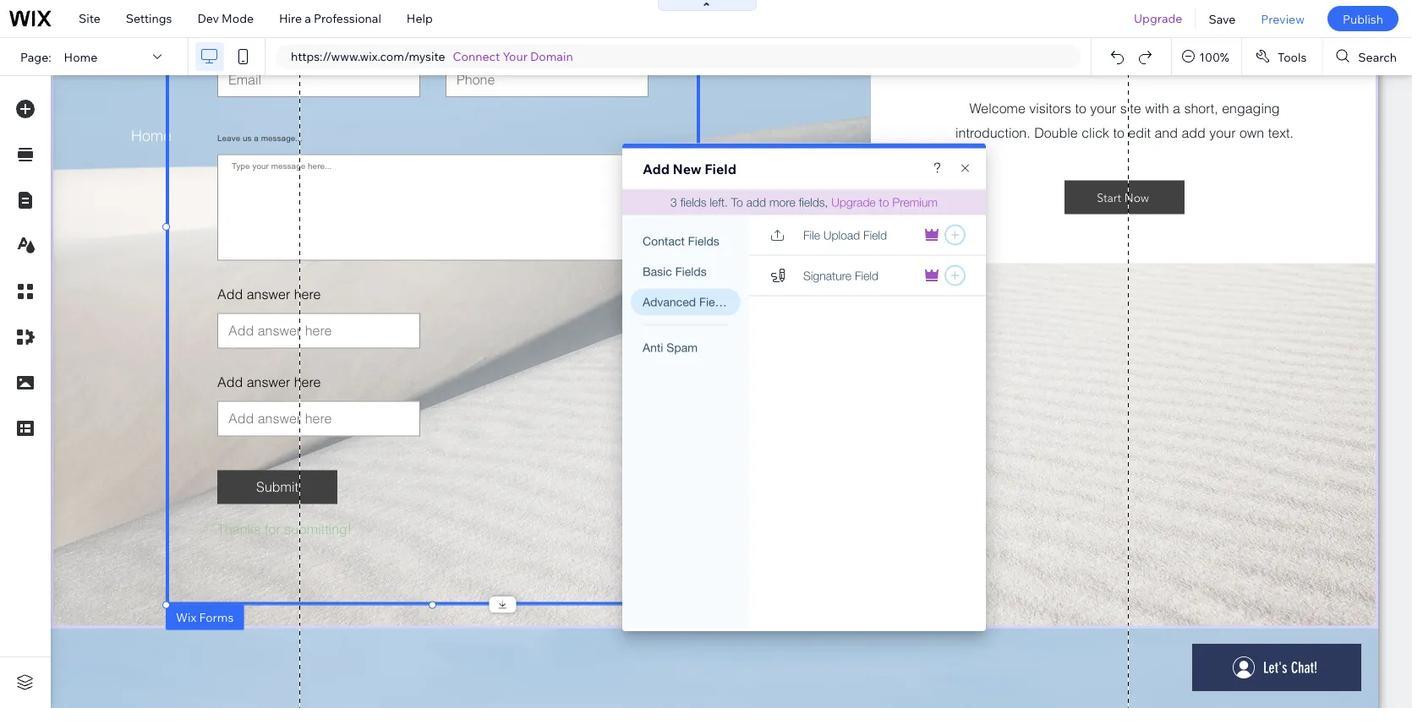 Task type: locate. For each thing, give the bounding box(es) containing it.
hire a professional
[[279, 11, 381, 26]]

site
[[79, 11, 101, 26]]

100% button
[[1173, 38, 1242, 75]]

preview button
[[1249, 0, 1318, 37]]

quick edit
[[96, 650, 153, 665]]

publish button
[[1328, 6, 1399, 31]]

100%
[[1200, 49, 1230, 64]]

home
[[64, 49, 98, 64]]

connect
[[453, 49, 500, 64]]

https://www.wix.com/mysite connect your domain
[[291, 49, 573, 64]]

settings
[[126, 11, 172, 26]]

edit
[[131, 650, 153, 665]]

add new field
[[643, 160, 737, 177]]

dev
[[197, 11, 219, 26]]

domain
[[530, 49, 573, 64]]

mode
[[222, 11, 254, 26]]

upgrade
[[1134, 11, 1183, 26]]

hire
[[279, 11, 302, 26]]

save
[[1209, 11, 1236, 26]]

help
[[407, 11, 433, 26]]

save button
[[1197, 0, 1249, 37]]

search
[[1359, 49, 1398, 64]]

quick
[[96, 650, 128, 665]]



Task type: vqa. For each thing, say whether or not it's contained in the screenshot.
Text to the top
no



Task type: describe. For each thing, give the bounding box(es) containing it.
add
[[643, 160, 670, 177]]

wix forms
[[176, 610, 234, 625]]

tools button
[[1243, 38, 1323, 75]]

https://www.wix.com/mysite
[[291, 49, 445, 64]]

publish
[[1343, 11, 1384, 26]]

welcome
[[1317, 610, 1369, 625]]

tools
[[1278, 49, 1307, 64]]

field
[[705, 160, 737, 177]]

section: welcome
[[1269, 610, 1369, 625]]

search button
[[1323, 38, 1413, 75]]

your
[[503, 49, 528, 64]]

wix
[[176, 610, 197, 625]]

section:
[[1269, 610, 1315, 625]]

new
[[673, 160, 702, 177]]

preview
[[1262, 11, 1305, 26]]

forms
[[199, 610, 234, 625]]

professional
[[314, 11, 381, 26]]

a
[[305, 11, 311, 26]]

dev mode
[[197, 11, 254, 26]]



